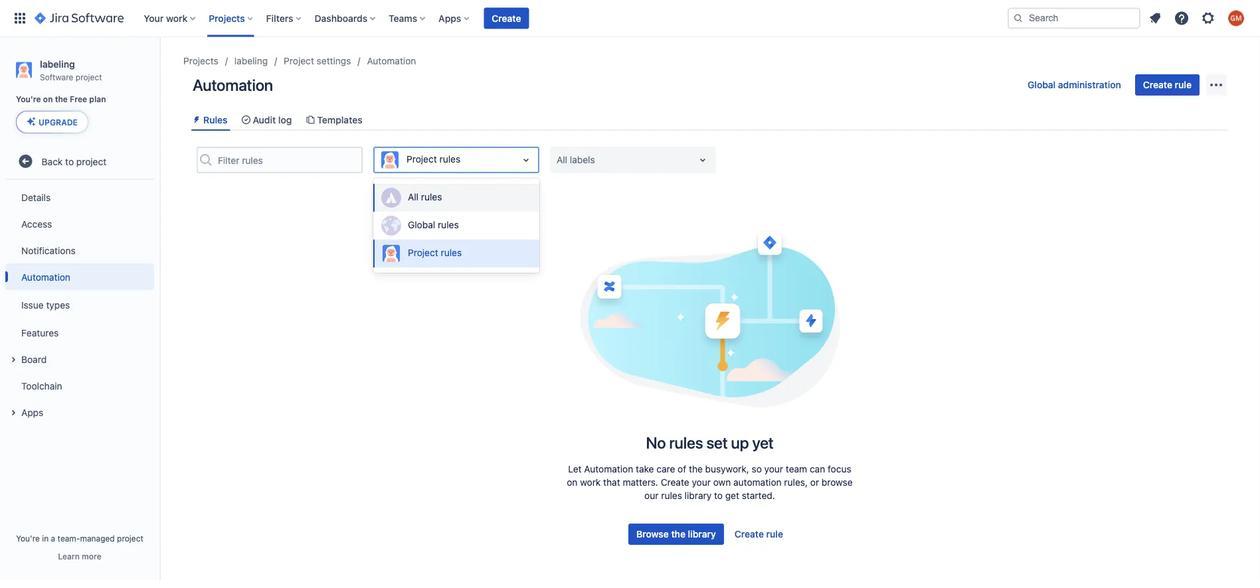 Task type: vqa. For each thing, say whether or not it's contained in the screenshot.
rules,
yes



Task type: describe. For each thing, give the bounding box(es) containing it.
toolchain
[[21, 381, 62, 391]]

the inside 'button'
[[671, 529, 686, 540]]

to inside back to project link
[[65, 156, 74, 167]]

dashboards
[[315, 13, 367, 24]]

a
[[51, 534, 55, 543]]

your work
[[144, 13, 187, 24]]

expand image
[[5, 352, 21, 368]]

0 vertical spatial project rules
[[407, 154, 460, 165]]

team
[[786, 464, 807, 475]]

labeling for labeling software project
[[40, 58, 75, 69]]

actions image
[[1208, 77, 1224, 93]]

all rules
[[408, 192, 442, 203]]

administration
[[1058, 79, 1121, 90]]

rules down 'global rules'
[[441, 248, 462, 259]]

rules up 'global rules'
[[421, 192, 442, 203]]

projects button
[[205, 8, 258, 29]]

expand image
[[5, 405, 21, 421]]

the inside let automation take care of the busywork, so your team can focus on work that matters. create your own automation rules, or browse our rules library to get started.
[[689, 464, 703, 475]]

templates
[[317, 114, 363, 125]]

learn more button
[[58, 551, 101, 562]]

projects for 'projects' link
[[183, 55, 218, 66]]

learn more
[[58, 552, 101, 561]]

browse the library button
[[628, 524, 724, 546]]

rules up all rules
[[439, 154, 460, 165]]

automation inside group
[[21, 272, 70, 283]]

features
[[21, 327, 59, 338]]

1 vertical spatial create rule button
[[727, 524, 791, 546]]

create left actions image
[[1143, 79, 1172, 90]]

automation inside let automation take care of the busywork, so your team can focus on work that matters. create your own automation rules, or browse our rules library to get started.
[[584, 464, 633, 475]]

1 horizontal spatial your
[[764, 464, 783, 475]]

labeling software project
[[40, 58, 102, 82]]

group containing details
[[5, 180, 154, 430]]

work inside let automation take care of the busywork, so your team can focus on work that matters. create your own automation rules, or browse our rules library to get started.
[[580, 477, 601, 488]]

Filter rules field
[[214, 148, 361, 172]]

browse
[[822, 477, 853, 488]]

upgrade
[[39, 118, 78, 127]]

automation
[[733, 477, 782, 488]]

your work button
[[140, 8, 201, 29]]

issue types
[[21, 299, 70, 310]]

apps inside button
[[21, 407, 43, 418]]

plan
[[89, 94, 106, 104]]

browse the library
[[636, 529, 716, 540]]

rules,
[[784, 477, 808, 488]]

more
[[82, 552, 101, 561]]

apps inside dropdown button
[[439, 13, 461, 24]]

create button
[[484, 8, 529, 29]]

can
[[810, 464, 825, 475]]

projects link
[[183, 53, 218, 69]]

details
[[21, 192, 51, 203]]

free
[[70, 94, 87, 104]]

you're on the free plan
[[16, 94, 106, 104]]

work inside dropdown button
[[166, 13, 187, 24]]

teams
[[389, 13, 417, 24]]

no rules set up yet image
[[578, 225, 842, 409]]

toolchain link
[[5, 373, 154, 399]]

learn
[[58, 552, 80, 561]]

get
[[725, 491, 739, 502]]

global administration
[[1028, 79, 1121, 90]]

to inside let automation take care of the busywork, so your team can focus on work that matters. create your own automation rules, or browse our rules library to get started.
[[714, 491, 723, 502]]

apps button
[[435, 8, 475, 29]]

up
[[731, 434, 749, 453]]

labeling link
[[234, 53, 268, 69]]

busywork,
[[705, 464, 749, 475]]

1 vertical spatial your
[[692, 477, 711, 488]]

you're for you're in a team-managed project
[[16, 534, 40, 543]]

details link
[[5, 184, 154, 211]]

project for back to project
[[76, 156, 106, 167]]

global for global rules
[[408, 220, 435, 231]]

Search field
[[1008, 8, 1141, 29]]

all for all labels
[[557, 155, 567, 166]]

you're for you're on the free plan
[[16, 94, 41, 104]]

you're in a team-managed project
[[16, 534, 143, 543]]

filters button
[[262, 8, 307, 29]]

no rules set up yet
[[646, 434, 774, 453]]

types
[[46, 299, 70, 310]]

back to project
[[42, 156, 106, 167]]

log
[[278, 114, 292, 125]]

rules up of
[[669, 434, 703, 453]]

care
[[657, 464, 675, 475]]

issue types link
[[5, 290, 154, 320]]

let
[[568, 464, 582, 475]]

create inside primary element
[[492, 13, 521, 24]]

rules
[[203, 114, 227, 125]]

automation down labeling link
[[193, 76, 273, 94]]

access link
[[5, 211, 154, 237]]

automation down teams
[[367, 55, 416, 66]]

0 vertical spatial create rule button
[[1135, 74, 1200, 96]]

teams button
[[385, 8, 431, 29]]

yet
[[752, 434, 774, 453]]

global administration link
[[1020, 74, 1129, 96]]

back to project link
[[5, 148, 154, 175]]



Task type: locate. For each thing, give the bounding box(es) containing it.
notifications
[[21, 245, 75, 256]]

of
[[678, 464, 686, 475]]

0 horizontal spatial create rule
[[735, 529, 783, 540]]

2 horizontal spatial the
[[689, 464, 703, 475]]

0 vertical spatial you're
[[16, 94, 41, 104]]

labeling inside labeling software project
[[40, 58, 75, 69]]

software
[[40, 72, 73, 82]]

global
[[1028, 79, 1056, 90], [408, 220, 435, 231]]

1 horizontal spatial to
[[714, 491, 723, 502]]

apps right teams popup button
[[439, 13, 461, 24]]

1 vertical spatial project
[[76, 156, 106, 167]]

work
[[166, 13, 187, 24], [580, 477, 601, 488]]

project
[[76, 72, 102, 82], [76, 156, 106, 167], [117, 534, 143, 543]]

0 horizontal spatial labeling
[[40, 58, 75, 69]]

apps
[[439, 13, 461, 24], [21, 407, 43, 418]]

1 horizontal spatial automation link
[[367, 53, 416, 69]]

the left free
[[55, 94, 68, 104]]

appswitcher icon image
[[12, 10, 28, 26]]

in
[[42, 534, 49, 543]]

1 you're from the top
[[16, 94, 41, 104]]

0 vertical spatial create rule
[[1143, 79, 1192, 90]]

your
[[764, 464, 783, 475], [692, 477, 711, 488]]

sidebar navigation image
[[145, 53, 174, 80]]

0 horizontal spatial open image
[[518, 152, 534, 168]]

project rules up all rules
[[407, 154, 460, 165]]

you're
[[16, 94, 41, 104], [16, 534, 40, 543]]

project settings
[[284, 55, 351, 66]]

create rule button left actions image
[[1135, 74, 1200, 96]]

banner
[[0, 0, 1260, 37]]

global for global administration
[[1028, 79, 1056, 90]]

0 horizontal spatial to
[[65, 156, 74, 167]]

to
[[65, 156, 74, 167], [714, 491, 723, 502]]

0 vertical spatial global
[[1028, 79, 1056, 90]]

project
[[284, 55, 314, 66], [407, 154, 437, 165], [408, 248, 438, 259]]

no
[[646, 434, 666, 453]]

back
[[42, 156, 63, 167]]

1 horizontal spatial global
[[1028, 79, 1056, 90]]

project for labeling software project
[[76, 72, 102, 82]]

rules down all rules
[[438, 220, 459, 231]]

rule
[[1175, 79, 1192, 90], [766, 529, 783, 540]]

2 open image from the left
[[695, 152, 711, 168]]

or
[[810, 477, 819, 488]]

0 vertical spatial automation link
[[367, 53, 416, 69]]

rule for the bottom create rule button
[[766, 529, 783, 540]]

0 horizontal spatial apps
[[21, 407, 43, 418]]

all for all rules
[[408, 192, 419, 203]]

0 vertical spatial library
[[685, 491, 712, 502]]

1 vertical spatial you're
[[16, 534, 40, 543]]

rules image
[[191, 115, 202, 125]]

the
[[55, 94, 68, 104], [689, 464, 703, 475], [671, 529, 686, 540]]

you're left in
[[16, 534, 40, 543]]

your
[[144, 13, 164, 24]]

projects inside "popup button"
[[209, 13, 245, 24]]

rule down started.
[[766, 529, 783, 540]]

1 vertical spatial work
[[580, 477, 601, 488]]

audit log image
[[241, 115, 251, 125]]

labeling for labeling
[[234, 55, 268, 66]]

projects
[[209, 13, 245, 24], [183, 55, 218, 66]]

automation link for project settings
[[367, 53, 416, 69]]

project up plan
[[76, 72, 102, 82]]

projects for projects "popup button"
[[209, 13, 245, 24]]

2 you're from the top
[[16, 534, 40, 543]]

create down of
[[661, 477, 689, 488]]

apps down toolchain
[[21, 407, 43, 418]]

project up details link
[[76, 156, 106, 167]]

automation
[[367, 55, 416, 66], [193, 76, 273, 94], [21, 272, 70, 283], [584, 464, 633, 475]]

rules
[[439, 154, 460, 165], [421, 192, 442, 203], [438, 220, 459, 231], [441, 248, 462, 259], [669, 434, 703, 453], [661, 491, 682, 502]]

1 vertical spatial all
[[408, 192, 419, 203]]

started.
[[742, 491, 775, 502]]

templates image
[[305, 115, 316, 125]]

create inside let automation take care of the busywork, so your team can focus on work that matters. create your own automation rules, or browse our rules library to get started.
[[661, 477, 689, 488]]

1 vertical spatial to
[[714, 491, 723, 502]]

that
[[603, 477, 620, 488]]

you're up the upgrade button
[[16, 94, 41, 104]]

search image
[[1013, 13, 1024, 24]]

dashboards button
[[311, 8, 381, 29]]

so
[[752, 464, 762, 475]]

0 horizontal spatial automation link
[[5, 264, 154, 290]]

1 horizontal spatial create rule
[[1143, 79, 1192, 90]]

project left settings
[[284, 55, 314, 66]]

1 open image from the left
[[518, 152, 534, 168]]

1 horizontal spatial apps
[[439, 13, 461, 24]]

on down let
[[567, 477, 578, 488]]

project up all rules
[[407, 154, 437, 165]]

primary element
[[8, 0, 1008, 37]]

2 vertical spatial the
[[671, 529, 686, 540]]

2 vertical spatial project
[[408, 248, 438, 259]]

labeling down projects "popup button"
[[234, 55, 268, 66]]

upgrade button
[[17, 112, 88, 133]]

0 vertical spatial projects
[[209, 13, 245, 24]]

0 vertical spatial on
[[43, 94, 53, 104]]

own
[[713, 477, 731, 488]]

banner containing your work
[[0, 0, 1260, 37]]

0 horizontal spatial your
[[692, 477, 711, 488]]

create
[[492, 13, 521, 24], [1143, 79, 1172, 90], [661, 477, 689, 488], [735, 529, 764, 540]]

on
[[43, 94, 53, 104], [567, 477, 578, 488]]

notifications image
[[1147, 10, 1163, 26]]

0 vertical spatial all
[[557, 155, 567, 166]]

1 vertical spatial on
[[567, 477, 578, 488]]

tab list
[[186, 109, 1234, 131]]

create rule button
[[1135, 74, 1200, 96], [727, 524, 791, 546]]

1 vertical spatial rule
[[766, 529, 783, 540]]

0 vertical spatial project
[[284, 55, 314, 66]]

settings image
[[1200, 10, 1216, 26]]

settings
[[317, 55, 351, 66]]

open image
[[518, 152, 534, 168], [695, 152, 711, 168]]

1 vertical spatial project rules
[[408, 248, 462, 259]]

projects right sidebar navigation icon
[[183, 55, 218, 66]]

project right "managed"
[[117, 534, 143, 543]]

library right the browse
[[688, 529, 716, 540]]

notifications link
[[5, 237, 154, 264]]

your left own
[[692, 477, 711, 488]]

project down 'global rules'
[[408, 248, 438, 259]]

all labels
[[557, 155, 595, 166]]

apps button
[[5, 399, 154, 426]]

automation down notifications on the left top of page
[[21, 272, 70, 283]]

0 horizontal spatial rule
[[766, 529, 783, 540]]

create rule
[[1143, 79, 1192, 90], [735, 529, 783, 540]]

create right apps dropdown button
[[492, 13, 521, 24]]

all left labels on the left of the page
[[557, 155, 567, 166]]

0 vertical spatial apps
[[439, 13, 461, 24]]

on up the upgrade button
[[43, 94, 53, 104]]

1 horizontal spatial open image
[[695, 152, 711, 168]]

work right your
[[166, 13, 187, 24]]

automation link for notifications
[[5, 264, 154, 290]]

1 horizontal spatial work
[[580, 477, 601, 488]]

project inside back to project link
[[76, 156, 106, 167]]

1 vertical spatial project
[[407, 154, 437, 165]]

2 vertical spatial project
[[117, 534, 143, 543]]

1 horizontal spatial rule
[[1175, 79, 1192, 90]]

matters.
[[623, 477, 658, 488]]

project inside labeling software project
[[76, 72, 102, 82]]

rules inside let automation take care of the busywork, so your team can focus on work that matters. create your own automation rules, or browse our rules library to get started.
[[661, 491, 682, 502]]

our
[[644, 491, 659, 502]]

1 horizontal spatial on
[[567, 477, 578, 488]]

projects up labeling link
[[209, 13, 245, 24]]

0 horizontal spatial global
[[408, 220, 435, 231]]

create rule left actions image
[[1143, 79, 1192, 90]]

work down let
[[580, 477, 601, 488]]

0 horizontal spatial create rule button
[[727, 524, 791, 546]]

0 vertical spatial the
[[55, 94, 68, 104]]

to right back
[[65, 156, 74, 167]]

on inside let automation take care of the busywork, so your team can focus on work that matters. create your own automation rules, or browse our rules library to get started.
[[567, 477, 578, 488]]

group
[[5, 180, 154, 430]]

1 vertical spatial library
[[688, 529, 716, 540]]

1 vertical spatial global
[[408, 220, 435, 231]]

board
[[21, 354, 47, 365]]

jira software image
[[35, 10, 124, 26], [35, 10, 124, 26]]

0 horizontal spatial the
[[55, 94, 68, 104]]

0 vertical spatial work
[[166, 13, 187, 24]]

labeling up software
[[40, 58, 75, 69]]

global left administration
[[1028, 79, 1056, 90]]

the right of
[[689, 464, 703, 475]]

managed
[[80, 534, 115, 543]]

create down started.
[[735, 529, 764, 540]]

automation link
[[367, 53, 416, 69], [5, 264, 154, 290]]

automation link down teams
[[367, 53, 416, 69]]

0 vertical spatial to
[[65, 156, 74, 167]]

1 vertical spatial the
[[689, 464, 703, 475]]

automation up that
[[584, 464, 633, 475]]

1 vertical spatial automation link
[[5, 264, 154, 290]]

audit log
[[253, 114, 292, 125]]

board button
[[5, 346, 154, 373]]

library
[[685, 491, 712, 502], [688, 529, 716, 540]]

take
[[636, 464, 654, 475]]

0 vertical spatial your
[[764, 464, 783, 475]]

features link
[[5, 320, 154, 346]]

library inside let automation take care of the busywork, so your team can focus on work that matters. create your own automation rules, or browse our rules library to get started.
[[685, 491, 712, 502]]

project settings link
[[284, 53, 351, 69]]

0 vertical spatial project
[[76, 72, 102, 82]]

0 horizontal spatial work
[[166, 13, 187, 24]]

1 vertical spatial projects
[[183, 55, 218, 66]]

access
[[21, 218, 52, 229]]

create rule button down started.
[[727, 524, 791, 546]]

browse
[[636, 529, 669, 540]]

1 horizontal spatial create rule button
[[1135, 74, 1200, 96]]

global down all rules
[[408, 220, 435, 231]]

filters
[[266, 13, 293, 24]]

your profile and settings image
[[1228, 10, 1244, 26]]

library down of
[[685, 491, 712, 502]]

all up 'global rules'
[[408, 192, 419, 203]]

0 vertical spatial rule
[[1175, 79, 1192, 90]]

focus
[[828, 464, 851, 475]]

let automation take care of the busywork, so your team can focus on work that matters. create your own automation rules, or browse our rules library to get started.
[[567, 464, 853, 502]]

to down own
[[714, 491, 723, 502]]

issue
[[21, 299, 44, 310]]

1 horizontal spatial all
[[557, 155, 567, 166]]

1 vertical spatial apps
[[21, 407, 43, 418]]

tab list containing rules
[[186, 109, 1234, 131]]

1 horizontal spatial the
[[671, 529, 686, 540]]

create rule down started.
[[735, 529, 783, 540]]

library inside 'button'
[[688, 529, 716, 540]]

labels
[[570, 155, 595, 166]]

rule for top create rule button
[[1175, 79, 1192, 90]]

audit
[[253, 114, 276, 125]]

help image
[[1174, 10, 1190, 26]]

0 horizontal spatial all
[[408, 192, 419, 203]]

automation link up types at the left bottom of page
[[5, 264, 154, 290]]

project rules
[[407, 154, 460, 165], [408, 248, 462, 259]]

0 horizontal spatial on
[[43, 94, 53, 104]]

1 vertical spatial create rule
[[735, 529, 783, 540]]

team-
[[58, 534, 80, 543]]

the right the browse
[[671, 529, 686, 540]]

all
[[557, 155, 567, 166], [408, 192, 419, 203]]

set
[[706, 434, 728, 453]]

rules right our
[[661, 491, 682, 502]]

rule left actions image
[[1175, 79, 1192, 90]]

your right so on the bottom right of page
[[764, 464, 783, 475]]

project rules down 'global rules'
[[408, 248, 462, 259]]

1 horizontal spatial labeling
[[234, 55, 268, 66]]

global rules
[[408, 220, 459, 231]]



